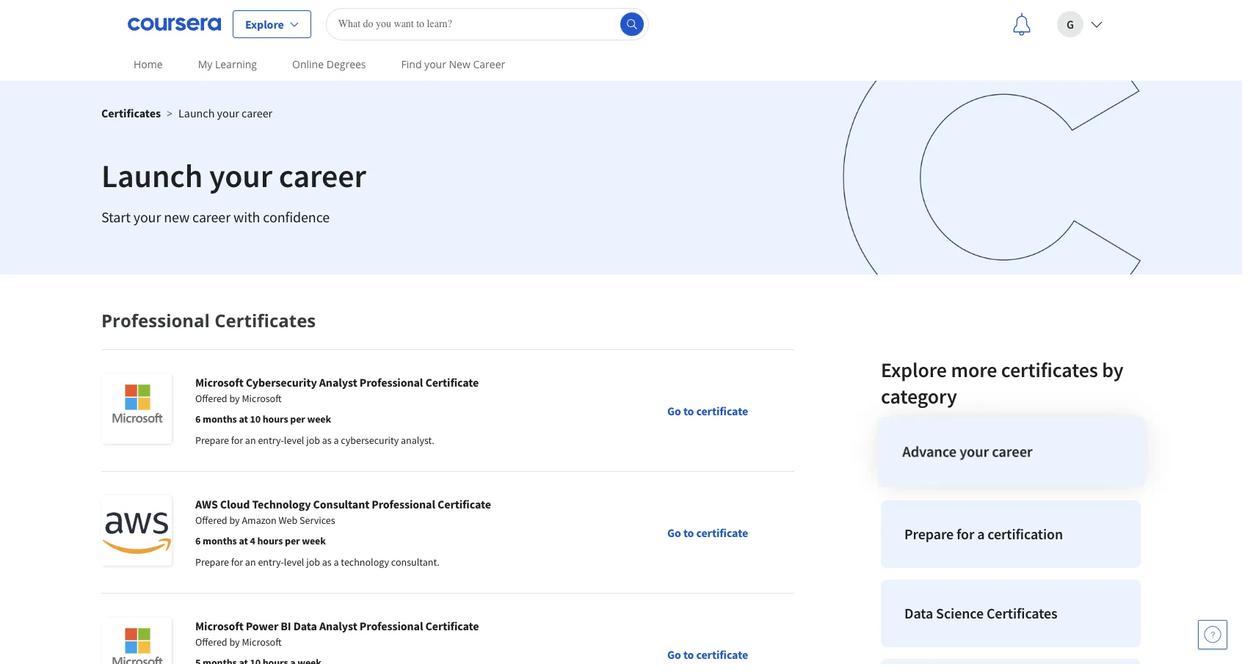 Task type: describe. For each thing, give the bounding box(es) containing it.
as for technology
[[322, 556, 332, 569]]

data inside data science certificates link
[[905, 604, 933, 623]]

at inside aws cloud technology consultant professional certificate offered by amazon web services 6 months at 4 hours per week
[[239, 535, 248, 548]]

level for technology
[[284, 556, 304, 569]]

science
[[936, 604, 984, 623]]

coursera banner logo image
[[843, 81, 1141, 275]]

certification
[[988, 525, 1063, 543]]

find your new career
[[401, 57, 505, 71]]

offered inside aws cloud technology consultant professional certificate offered by amazon web services 6 months at 4 hours per week
[[195, 514, 227, 527]]

web
[[279, 514, 298, 527]]

0 vertical spatial launch
[[178, 106, 215, 120]]

for for prepare for an entry-level job as a technology consultant.
[[231, 556, 243, 569]]

microsoft up 10
[[242, 392, 282, 405]]

degrees
[[327, 57, 366, 71]]

certificate inside microsoft cybersecurity analyst professional certificate offered by microsoft 6 months at 10 hours per week
[[425, 375, 479, 390]]

start
[[101, 208, 131, 226]]

level for analyst
[[284, 434, 304, 447]]

with
[[233, 208, 260, 226]]

consultant
[[313, 497, 370, 512]]

6 inside microsoft cybersecurity analyst professional certificate offered by microsoft 6 months at 10 hours per week
[[195, 413, 201, 426]]

launch your career
[[101, 156, 366, 196]]

technology
[[252, 497, 311, 512]]

1 vertical spatial launch
[[101, 156, 203, 196]]

to for professional
[[684, 525, 694, 540]]

career up confidence
[[279, 156, 366, 196]]

prepare for a certification link
[[881, 501, 1141, 568]]

certificate inside microsoft power bi data analyst professional certificate offered by microsoft
[[426, 619, 479, 634]]

services
[[300, 514, 335, 527]]

home
[[134, 57, 163, 71]]

a inside prepare for a certification link
[[977, 525, 985, 543]]

microsoft left cybersecurity
[[195, 375, 244, 390]]

online degrees
[[292, 57, 366, 71]]

job for analyst
[[306, 434, 320, 447]]

find your new career link
[[395, 48, 511, 81]]

career right "new"
[[192, 208, 231, 226]]

a for certificate
[[334, 556, 339, 569]]

professional inside microsoft cybersecurity analyst professional certificate offered by microsoft 6 months at 10 hours per week
[[360, 375, 423, 390]]

your for advance
[[960, 442, 989, 461]]

analyst inside microsoft power bi data analyst professional certificate offered by microsoft
[[319, 619, 357, 634]]

category
[[881, 383, 957, 410]]

online
[[292, 57, 324, 71]]

new
[[164, 208, 190, 226]]

data inside microsoft power bi data analyst professional certificate offered by microsoft
[[293, 619, 317, 634]]

go for certificate
[[667, 403, 681, 418]]

find
[[401, 57, 422, 71]]

career inside list
[[992, 442, 1033, 461]]

g
[[1067, 17, 1074, 31]]

consultant.
[[391, 556, 440, 569]]

go to certificate for certificate
[[667, 403, 748, 418]]

more
[[951, 357, 997, 383]]

my
[[198, 57, 212, 71]]

online degrees link
[[286, 48, 372, 81]]

4
[[250, 535, 255, 548]]

week inside microsoft cybersecurity analyst professional certificate offered by microsoft 6 months at 10 hours per week
[[307, 413, 331, 426]]

career down learning
[[242, 106, 273, 120]]

0 horizontal spatial certificates
[[101, 106, 161, 120]]

career
[[473, 57, 505, 71]]

as for analyst
[[322, 434, 332, 447]]

data science certificates
[[905, 604, 1058, 623]]

confidence
[[263, 208, 330, 226]]

certificates link
[[101, 106, 161, 120]]

professional inside aws cloud technology consultant professional certificate offered by amazon web services 6 months at 4 hours per week
[[372, 497, 435, 512]]

3 certificate from the top
[[696, 647, 748, 662]]

your for start
[[133, 208, 161, 226]]

cybersecurity
[[341, 434, 399, 447]]

amazon
[[242, 514, 277, 527]]

hours inside aws cloud technology consultant professional certificate offered by amazon web services 6 months at 4 hours per week
[[257, 535, 283, 548]]

by inside aws cloud technology consultant professional certificate offered by amazon web services 6 months at 4 hours per week
[[229, 514, 240, 527]]

certificates
[[1001, 357, 1098, 383]]

your down my learning
[[217, 106, 239, 120]]

cybersecurity
[[246, 375, 317, 390]]

certificates inside advance your career list
[[987, 604, 1058, 623]]



Task type: vqa. For each thing, say whether or not it's contained in the screenshot.
My Learning link
yes



Task type: locate. For each thing, give the bounding box(es) containing it.
months inside microsoft cybersecurity analyst professional certificate offered by microsoft 6 months at 10 hours per week
[[203, 413, 237, 426]]

at
[[239, 413, 248, 426], [239, 535, 248, 548]]

a left certification at the bottom right of page
[[977, 525, 985, 543]]

my learning link
[[192, 48, 263, 81]]

months
[[203, 413, 237, 426], [203, 535, 237, 548]]

a left cybersecurity
[[334, 434, 339, 447]]

level
[[284, 434, 304, 447], [284, 556, 304, 569]]

launch right > in the top of the page
[[178, 106, 215, 120]]

analyst
[[319, 375, 357, 390], [319, 619, 357, 634]]

go to certificate for professional
[[667, 525, 748, 540]]

0 vertical spatial microsoft image
[[101, 374, 172, 444]]

your for find
[[424, 57, 446, 71]]

amazon web services image
[[101, 496, 172, 566]]

entry- for cloud
[[258, 556, 284, 569]]

entry- for cybersecurity
[[258, 434, 284, 447]]

as
[[322, 434, 332, 447], [322, 556, 332, 569]]

certificate
[[696, 403, 748, 418], [696, 525, 748, 540], [696, 647, 748, 662]]

2 vertical spatial offered
[[195, 636, 227, 649]]

week inside aws cloud technology consultant professional certificate offered by amazon web services 6 months at 4 hours per week
[[302, 535, 326, 548]]

professional inside microsoft power bi data analyst professional certificate offered by microsoft
[[360, 619, 423, 634]]

2 vertical spatial go to certificate
[[667, 647, 748, 662]]

your inside list
[[960, 442, 989, 461]]

per
[[290, 413, 305, 426], [285, 535, 300, 548]]

a left technology
[[334, 556, 339, 569]]

an for cloud
[[245, 556, 256, 569]]

1 horizontal spatial explore
[[881, 357, 947, 383]]

my learning
[[198, 57, 257, 71]]

2 offered from the top
[[195, 514, 227, 527]]

1 at from the top
[[239, 413, 248, 426]]

bi
[[281, 619, 291, 634]]

1 vertical spatial at
[[239, 535, 248, 548]]

your for launch
[[209, 156, 272, 196]]

explore for explore
[[245, 17, 284, 31]]

prepare for prepare for an entry-level job as a technology consultant.
[[195, 556, 229, 569]]

2 vertical spatial go
[[667, 647, 681, 662]]

0 vertical spatial certificates
[[101, 106, 161, 120]]

prepare for prepare for an entry-level job as a cybersecurity analyst.
[[195, 434, 229, 447]]

6 left 10
[[195, 413, 201, 426]]

coursera image
[[128, 12, 221, 36]]

1 analyst from the top
[[319, 375, 357, 390]]

0 horizontal spatial explore
[[245, 17, 284, 31]]

1 as from the top
[[322, 434, 332, 447]]

week down services
[[302, 535, 326, 548]]

week up prepare for an entry-level job as a cybersecurity analyst.
[[307, 413, 331, 426]]

start your new career with confidence
[[101, 208, 330, 226]]

1 vertical spatial prepare
[[905, 525, 954, 543]]

analyst right cybersecurity
[[319, 375, 357, 390]]

cloud
[[220, 497, 250, 512]]

1 vertical spatial entry-
[[258, 556, 284, 569]]

entry-
[[258, 434, 284, 447], [258, 556, 284, 569]]

entry- down amazon
[[258, 556, 284, 569]]

0 vertical spatial at
[[239, 413, 248, 426]]

analyst inside microsoft cybersecurity analyst professional certificate offered by microsoft 6 months at 10 hours per week
[[319, 375, 357, 390]]

for up cloud
[[231, 434, 243, 447]]

job down microsoft cybersecurity analyst professional certificate offered by microsoft 6 months at 10 hours per week
[[306, 434, 320, 447]]

2 entry- from the top
[[258, 556, 284, 569]]

1 vertical spatial go
[[667, 525, 681, 540]]

per up prepare for an entry-level job as a cybersecurity analyst.
[[290, 413, 305, 426]]

a
[[334, 434, 339, 447], [977, 525, 985, 543], [334, 556, 339, 569]]

0 vertical spatial per
[[290, 413, 305, 426]]

2 vertical spatial certificate
[[426, 619, 479, 634]]

0 vertical spatial level
[[284, 434, 304, 447]]

microsoft power bi data analyst professional certificate offered by microsoft
[[195, 619, 479, 649]]

0 vertical spatial a
[[334, 434, 339, 447]]

professional
[[101, 308, 210, 333], [360, 375, 423, 390], [372, 497, 435, 512], [360, 619, 423, 634]]

per inside microsoft cybersecurity analyst professional certificate offered by microsoft 6 months at 10 hours per week
[[290, 413, 305, 426]]

learning
[[215, 57, 257, 71]]

certificates
[[101, 106, 161, 120], [215, 308, 316, 333], [987, 604, 1058, 623]]

explore for explore more certificates by category
[[881, 357, 947, 383]]

0 vertical spatial months
[[203, 413, 237, 426]]

10
[[250, 413, 261, 426]]

months left 4
[[203, 535, 237, 548]]

3 go from the top
[[667, 647, 681, 662]]

1 vertical spatial to
[[684, 525, 694, 540]]

2 go from the top
[[667, 525, 681, 540]]

2 analyst from the top
[[319, 619, 357, 634]]

for down amazon
[[231, 556, 243, 569]]

0 vertical spatial job
[[306, 434, 320, 447]]

3 go to certificate from the top
[[667, 647, 748, 662]]

hours right 10
[[263, 413, 288, 426]]

1 vertical spatial 6
[[195, 535, 201, 548]]

your right advance
[[960, 442, 989, 461]]

explore more certificates by category
[[881, 357, 1124, 410]]

1 vertical spatial an
[[245, 556, 256, 569]]

explore inside the explore more certificates by category
[[881, 357, 947, 383]]

2 certificate from the top
[[696, 525, 748, 540]]

1 6 from the top
[[195, 413, 201, 426]]

2 an from the top
[[245, 556, 256, 569]]

prepare
[[195, 434, 229, 447], [905, 525, 954, 543], [195, 556, 229, 569]]

2 to from the top
[[684, 525, 694, 540]]

job for technology
[[306, 556, 320, 569]]

0 vertical spatial analyst
[[319, 375, 357, 390]]

2 horizontal spatial certificates
[[987, 604, 1058, 623]]

help center image
[[1204, 626, 1222, 644]]

your left "new"
[[133, 208, 161, 226]]

2 as from the top
[[322, 556, 332, 569]]

certificate inside aws cloud technology consultant professional certificate offered by amazon web services 6 months at 4 hours per week
[[438, 497, 491, 512]]

1 horizontal spatial certificates
[[215, 308, 316, 333]]

data science certificates link
[[881, 580, 1141, 648]]

>
[[167, 106, 173, 120]]

career
[[242, 106, 273, 120], [279, 156, 366, 196], [192, 208, 231, 226], [992, 442, 1033, 461]]

months left 10
[[203, 413, 237, 426]]

0 vertical spatial certificate
[[696, 403, 748, 418]]

analyst.
[[401, 434, 435, 447]]

explore up learning
[[245, 17, 284, 31]]

0 vertical spatial 6
[[195, 413, 201, 426]]

0 vertical spatial for
[[231, 434, 243, 447]]

explore left more at the right of the page
[[881, 357, 947, 383]]

data
[[905, 604, 933, 623], [293, 619, 317, 634]]

offered inside microsoft power bi data analyst professional certificate offered by microsoft
[[195, 636, 227, 649]]

0 vertical spatial entry-
[[258, 434, 284, 447]]

0 vertical spatial explore
[[245, 17, 284, 31]]

6 down 'aws'
[[195, 535, 201, 548]]

prepare for a certification
[[905, 525, 1063, 543]]

2 vertical spatial certificates
[[987, 604, 1058, 623]]

1 entry- from the top
[[258, 434, 284, 447]]

1 offered from the top
[[195, 392, 227, 405]]

offered inside microsoft cybersecurity analyst professional certificate offered by microsoft 6 months at 10 hours per week
[[195, 392, 227, 405]]

at left 10
[[239, 413, 248, 426]]

1 vertical spatial for
[[957, 525, 975, 543]]

2 6 from the top
[[195, 535, 201, 548]]

0 vertical spatial certificate
[[425, 375, 479, 390]]

1 go to certificate from the top
[[667, 403, 748, 418]]

0 vertical spatial offered
[[195, 392, 227, 405]]

for for prepare for an entry-level job as a cybersecurity analyst.
[[231, 434, 243, 447]]

microsoft cybersecurity analyst professional certificate offered by microsoft 6 months at 10 hours per week
[[195, 375, 479, 426]]

microsoft
[[195, 375, 244, 390], [242, 392, 282, 405], [195, 619, 244, 634], [242, 636, 282, 649]]

advance your career
[[903, 442, 1033, 461]]

microsoft down power
[[242, 636, 282, 649]]

certificate
[[425, 375, 479, 390], [438, 497, 491, 512], [426, 619, 479, 634]]

an for cybersecurity
[[245, 434, 256, 447]]

prepare inside advance your career list
[[905, 525, 954, 543]]

1 microsoft image from the top
[[101, 374, 172, 444]]

aws
[[195, 497, 218, 512]]

for for prepare for a certification
[[957, 525, 975, 543]]

an
[[245, 434, 256, 447], [245, 556, 256, 569]]

analyst right bi
[[319, 619, 357, 634]]

technology
[[341, 556, 389, 569]]

2 vertical spatial for
[[231, 556, 243, 569]]

1 horizontal spatial data
[[905, 604, 933, 623]]

1 to from the top
[[684, 403, 694, 418]]

microsoft image for microsoft cybersecurity analyst professional certificate
[[101, 374, 172, 444]]

for inside advance your career list
[[957, 525, 975, 543]]

0 horizontal spatial data
[[293, 619, 317, 634]]

hours
[[263, 413, 288, 426], [257, 535, 283, 548]]

1 go from the top
[[667, 403, 681, 418]]

by
[[1102, 357, 1124, 383], [229, 392, 240, 405], [229, 514, 240, 527], [229, 636, 240, 649]]

job down services
[[306, 556, 320, 569]]

certificate for professional
[[696, 525, 748, 540]]

1 vertical spatial level
[[284, 556, 304, 569]]

prepare for prepare for a certification
[[905, 525, 954, 543]]

2 level from the top
[[284, 556, 304, 569]]

1 vertical spatial certificate
[[438, 497, 491, 512]]

0 vertical spatial go to certificate
[[667, 403, 748, 418]]

0 vertical spatial go
[[667, 403, 681, 418]]

level down web
[[284, 556, 304, 569]]

1 vertical spatial week
[[302, 535, 326, 548]]

hours right 4
[[257, 535, 283, 548]]

go
[[667, 403, 681, 418], [667, 525, 681, 540], [667, 647, 681, 662]]

professional certificates
[[101, 308, 316, 333]]

launch up "new"
[[101, 156, 203, 196]]

go for professional
[[667, 525, 681, 540]]

explore inside dropdown button
[[245, 17, 284, 31]]

1 vertical spatial microsoft image
[[101, 618, 172, 665]]

2 vertical spatial certificate
[[696, 647, 748, 662]]

certificates left > in the top of the page
[[101, 106, 161, 120]]

0 vertical spatial to
[[684, 403, 694, 418]]

microsoft left power
[[195, 619, 244, 634]]

6
[[195, 413, 201, 426], [195, 535, 201, 548]]

1 certificate from the top
[[696, 403, 748, 418]]

2 vertical spatial to
[[684, 647, 694, 662]]

1 an from the top
[[245, 434, 256, 447]]

career down the explore more certificates by category
[[992, 442, 1033, 461]]

advance your career list
[[875, 416, 1147, 665]]

to
[[684, 403, 694, 418], [684, 525, 694, 540], [684, 647, 694, 662]]

week
[[307, 413, 331, 426], [302, 535, 326, 548]]

2 vertical spatial a
[[334, 556, 339, 569]]

3 offered from the top
[[195, 636, 227, 649]]

explore
[[245, 17, 284, 31], [881, 357, 947, 383]]

1 vertical spatial certificate
[[696, 525, 748, 540]]

prepare for an entry-level job as a technology consultant.
[[195, 556, 440, 569]]

prepare for an entry-level job as a cybersecurity analyst.
[[195, 434, 435, 447]]

job
[[306, 434, 320, 447], [306, 556, 320, 569]]

1 job from the top
[[306, 434, 320, 447]]

0 vertical spatial week
[[307, 413, 331, 426]]

2 vertical spatial prepare
[[195, 556, 229, 569]]

1 vertical spatial per
[[285, 535, 300, 548]]

certificates up cybersecurity
[[215, 308, 316, 333]]

go to certificate
[[667, 403, 748, 418], [667, 525, 748, 540], [667, 647, 748, 662]]

level down microsoft cybersecurity analyst professional certificate offered by microsoft 6 months at 10 hours per week
[[284, 434, 304, 447]]

for
[[231, 434, 243, 447], [957, 525, 975, 543], [231, 556, 243, 569]]

at inside microsoft cybersecurity analyst professional certificate offered by microsoft 6 months at 10 hours per week
[[239, 413, 248, 426]]

3 to from the top
[[684, 647, 694, 662]]

power
[[246, 619, 278, 634]]

by inside microsoft cybersecurity analyst professional certificate offered by microsoft 6 months at 10 hours per week
[[229, 392, 240, 405]]

an down 10
[[245, 434, 256, 447]]

by inside microsoft power bi data analyst professional certificate offered by microsoft
[[229, 636, 240, 649]]

2 at from the top
[[239, 535, 248, 548]]

as left technology
[[322, 556, 332, 569]]

your up with
[[209, 156, 272, 196]]

0 vertical spatial prepare
[[195, 434, 229, 447]]

1 vertical spatial offered
[[195, 514, 227, 527]]

as down microsoft cybersecurity analyst professional certificate offered by microsoft 6 months at 10 hours per week
[[322, 434, 332, 447]]

0 vertical spatial hours
[[263, 413, 288, 426]]

advance
[[903, 442, 957, 461]]

an down 4
[[245, 556, 256, 569]]

1 vertical spatial hours
[[257, 535, 283, 548]]

to for certificate
[[684, 403, 694, 418]]

your
[[424, 57, 446, 71], [217, 106, 239, 120], [209, 156, 272, 196], [133, 208, 161, 226], [960, 442, 989, 461]]

g button
[[1046, 0, 1115, 47]]

certificates > launch your career
[[101, 106, 273, 120]]

1 vertical spatial as
[[322, 556, 332, 569]]

1 vertical spatial job
[[306, 556, 320, 569]]

per down web
[[285, 535, 300, 548]]

certificates right science
[[987, 604, 1058, 623]]

new
[[449, 57, 471, 71]]

months inside aws cloud technology consultant professional certificate offered by amazon web services 6 months at 4 hours per week
[[203, 535, 237, 548]]

for left certification at the bottom right of page
[[957, 525, 975, 543]]

1 vertical spatial months
[[203, 535, 237, 548]]

data left science
[[905, 604, 933, 623]]

offered
[[195, 392, 227, 405], [195, 514, 227, 527], [195, 636, 227, 649]]

1 level from the top
[[284, 434, 304, 447]]

at left 4
[[239, 535, 248, 548]]

entry- down 10
[[258, 434, 284, 447]]

2 microsoft image from the top
[[101, 618, 172, 665]]

What do you want to learn? text field
[[326, 8, 649, 40]]

1 vertical spatial certificates
[[215, 308, 316, 333]]

1 vertical spatial analyst
[[319, 619, 357, 634]]

explore button
[[233, 10, 311, 38]]

6 inside aws cloud technology consultant professional certificate offered by amazon web services 6 months at 4 hours per week
[[195, 535, 201, 548]]

home link
[[128, 48, 169, 81]]

2 job from the top
[[306, 556, 320, 569]]

your right find
[[424, 57, 446, 71]]

a for offered
[[334, 434, 339, 447]]

certificate for certificate
[[696, 403, 748, 418]]

0 vertical spatial an
[[245, 434, 256, 447]]

data right bi
[[293, 619, 317, 634]]

1 months from the top
[[203, 413, 237, 426]]

microsoft image for microsoft power bi data analyst professional certificate
[[101, 618, 172, 665]]

per inside aws cloud technology consultant professional certificate offered by amazon web services 6 months at 4 hours per week
[[285, 535, 300, 548]]

launch your career link
[[178, 106, 273, 120]]

2 go to certificate from the top
[[667, 525, 748, 540]]

0 vertical spatial as
[[322, 434, 332, 447]]

aws cloud technology consultant professional certificate offered by amazon web services 6 months at 4 hours per week
[[195, 497, 491, 548]]

advance your career link
[[878, 417, 1146, 487]]

None search field
[[326, 8, 649, 40]]

by inside the explore more certificates by category
[[1102, 357, 1124, 383]]

hours inside microsoft cybersecurity analyst professional certificate offered by microsoft 6 months at 10 hours per week
[[263, 413, 288, 426]]

2 months from the top
[[203, 535, 237, 548]]

microsoft image
[[101, 374, 172, 444], [101, 618, 172, 665]]

1 vertical spatial a
[[977, 525, 985, 543]]

1 vertical spatial go to certificate
[[667, 525, 748, 540]]

launch
[[178, 106, 215, 120], [101, 156, 203, 196]]

1 vertical spatial explore
[[881, 357, 947, 383]]



